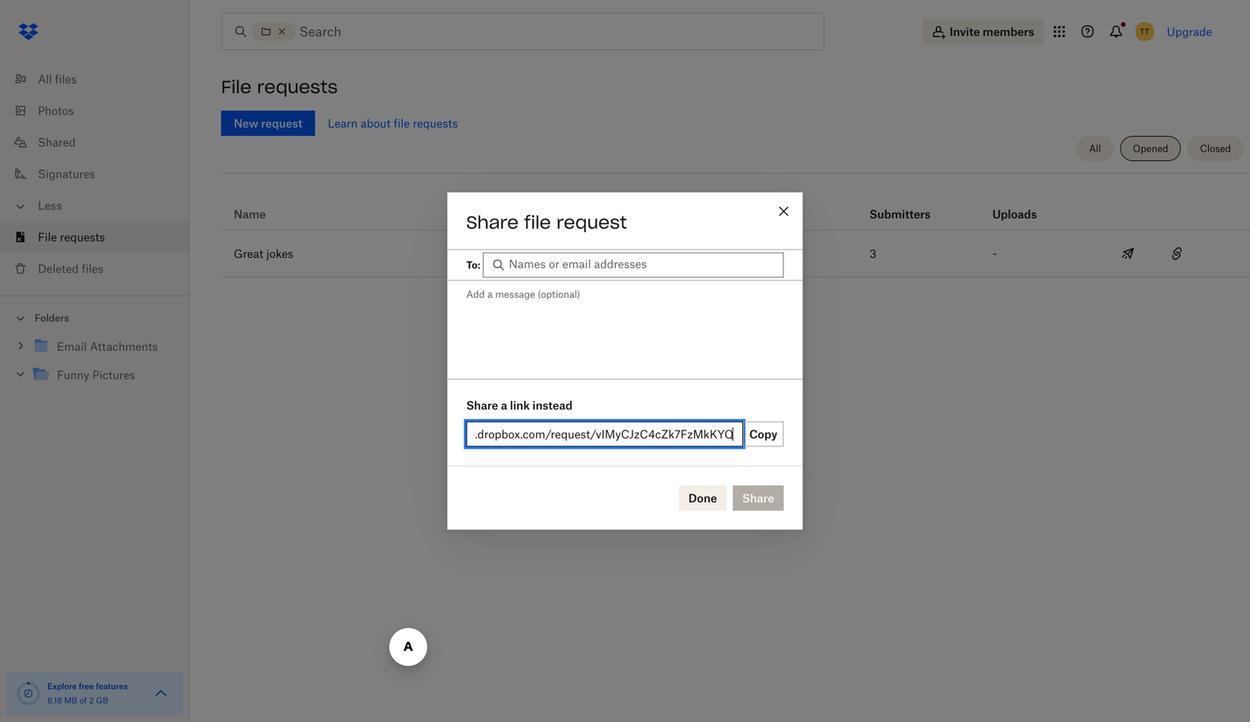 Task type: locate. For each thing, give the bounding box(es) containing it.
photos link
[[13, 95, 190, 126]]

0 vertical spatial files
[[55, 72, 77, 86]]

share left a
[[467, 399, 498, 412]]

file
[[221, 76, 252, 98], [38, 230, 57, 244]]

requests up deleted files
[[60, 230, 105, 244]]

file
[[394, 117, 410, 130], [524, 211, 551, 233]]

deleted files
[[38, 262, 103, 275]]

requests up learn
[[257, 76, 338, 98]]

1 vertical spatial files
[[82, 262, 103, 275]]

2 share from the top
[[467, 399, 498, 412]]

1 horizontal spatial file
[[221, 76, 252, 98]]

learn about file requests
[[328, 117, 458, 130]]

share a link instead
[[467, 399, 573, 412]]

files
[[55, 72, 77, 86], [82, 262, 103, 275]]

share
[[467, 211, 519, 233], [467, 399, 498, 412]]

to:
[[467, 259, 481, 271]]

name
[[234, 207, 266, 221]]

0 horizontal spatial files
[[55, 72, 77, 86]]

share up to:
[[467, 211, 519, 233]]

0 horizontal spatial file requests
[[38, 230, 105, 244]]

1 row from the top
[[221, 179, 1251, 231]]

mb
[[64, 696, 77, 705]]

1 horizontal spatial files
[[82, 262, 103, 275]]

1 vertical spatial requests
[[413, 117, 458, 130]]

1 vertical spatial file
[[38, 230, 57, 244]]

funny pictures link
[[32, 365, 177, 386]]

files down file requests list item in the left top of the page
[[82, 262, 103, 275]]

table containing name
[[221, 179, 1251, 277]]

0 vertical spatial all
[[38, 72, 52, 86]]

2 row from the top
[[221, 231, 1251, 277]]

0 horizontal spatial file
[[394, 117, 410, 130]]

less
[[38, 199, 62, 212]]

file up 12/14/2023 at the left top
[[524, 211, 551, 233]]

1 vertical spatial file
[[524, 211, 551, 233]]

0 vertical spatial requests
[[257, 76, 338, 98]]

1 horizontal spatial -
[[993, 247, 997, 260]]

1 horizontal spatial file requests
[[221, 76, 338, 98]]

Share a link instead text field
[[476, 425, 734, 443]]

explore
[[47, 681, 77, 691]]

done button
[[679, 485, 727, 511]]

0 horizontal spatial column header
[[686, 186, 780, 224]]

cell inside row
[[1201, 231, 1251, 277]]

1 horizontal spatial column header
[[870, 186, 933, 224]]

row
[[221, 179, 1251, 231], [221, 231, 1251, 277]]

1 share from the top
[[467, 211, 519, 233]]

1 vertical spatial share
[[467, 399, 498, 412]]

created
[[501, 207, 545, 221]]

files inside "link"
[[55, 72, 77, 86]]

all
[[38, 72, 52, 86], [1090, 143, 1102, 154]]

link
[[510, 399, 530, 412]]

cell
[[1201, 231, 1251, 277]]

2 horizontal spatial requests
[[413, 117, 458, 130]]

1 horizontal spatial file
[[524, 211, 551, 233]]

0 vertical spatial share
[[467, 211, 519, 233]]

1 column header from the left
[[686, 186, 780, 224]]

of
[[80, 696, 87, 705]]

requests
[[257, 76, 338, 98], [413, 117, 458, 130], [60, 230, 105, 244]]

list
[[0, 54, 190, 295]]

0 vertical spatial file
[[394, 117, 410, 130]]

6.18
[[47, 696, 62, 705]]

request
[[557, 211, 627, 233]]

instead
[[533, 399, 573, 412]]

files up photos
[[55, 72, 77, 86]]

gb
[[96, 696, 108, 705]]

file inside list item
[[38, 230, 57, 244]]

file requests up deleted files
[[38, 230, 105, 244]]

upgrade link
[[1167, 25, 1213, 38]]

great jokes
[[234, 247, 293, 260]]

requests right about
[[413, 117, 458, 130]]

files for all files
[[55, 72, 77, 86]]

1 horizontal spatial requests
[[257, 76, 338, 98]]

file right about
[[394, 117, 410, 130]]

0 horizontal spatial all
[[38, 72, 52, 86]]

2 vertical spatial requests
[[60, 230, 105, 244]]

0 horizontal spatial requests
[[60, 230, 105, 244]]

shared link
[[13, 126, 190, 158]]

file requests
[[221, 76, 338, 98], [38, 230, 105, 244]]

all inside button
[[1090, 143, 1102, 154]]

column header
[[686, 186, 780, 224], [870, 186, 933, 224], [993, 186, 1056, 224]]

0 horizontal spatial file
[[38, 230, 57, 244]]

all up photos
[[38, 72, 52, 86]]

1 vertical spatial all
[[1090, 143, 1102, 154]]

funny pictures group
[[0, 329, 190, 401]]

1 - from the left
[[686, 247, 690, 260]]

table
[[221, 179, 1251, 277]]

all inside "link"
[[38, 72, 52, 86]]

file requests up learn
[[221, 76, 338, 98]]

1 horizontal spatial all
[[1090, 143, 1102, 154]]

12/14/2023
[[501, 247, 564, 260]]

0 vertical spatial file requests
[[221, 76, 338, 98]]

file requests link
[[13, 221, 190, 253]]

all left opened
[[1090, 143, 1102, 154]]

share for share file request
[[467, 211, 519, 233]]

-
[[686, 247, 690, 260], [993, 247, 997, 260]]

0 horizontal spatial -
[[686, 247, 690, 260]]

all button
[[1077, 136, 1114, 161]]

2 horizontal spatial column header
[[993, 186, 1056, 224]]

1 vertical spatial file requests
[[38, 230, 105, 244]]



Task type: describe. For each thing, give the bounding box(es) containing it.
Add a message (optional) text field
[[448, 281, 803, 376]]

files for deleted files
[[82, 262, 103, 275]]

all for all files
[[38, 72, 52, 86]]

requests inside list item
[[60, 230, 105, 244]]

about
[[361, 117, 391, 130]]

opened
[[1133, 143, 1169, 154]]

row containing name
[[221, 179, 1251, 231]]

signatures link
[[13, 158, 190, 190]]

share file request
[[467, 211, 627, 233]]

row containing great jokes
[[221, 231, 1251, 277]]

Contact input text field
[[509, 255, 776, 273]]

quota usage element
[[16, 681, 41, 706]]

share for share a link instead
[[467, 399, 498, 412]]

great
[[234, 247, 263, 260]]

all files
[[38, 72, 77, 86]]

deleted
[[38, 262, 79, 275]]

free
[[79, 681, 94, 691]]

all files link
[[13, 63, 190, 95]]

a
[[501, 399, 507, 412]]

2 column header from the left
[[870, 186, 933, 224]]

copy
[[750, 427, 778, 441]]

learn
[[328, 117, 358, 130]]

funny
[[57, 368, 89, 382]]

2 - from the left
[[993, 247, 997, 260]]

funny pictures
[[57, 368, 135, 382]]

2
[[89, 696, 94, 705]]

copy button
[[743, 421, 784, 447]]

file requests list item
[[0, 221, 190, 253]]

0 vertical spatial file
[[221, 76, 252, 98]]

pictures
[[92, 368, 135, 382]]

all for all
[[1090, 143, 1102, 154]]

folders button
[[0, 306, 190, 329]]

explore free features 6.18 mb of 2 gb
[[47, 681, 128, 705]]

closed button
[[1188, 136, 1244, 161]]

opened button
[[1121, 136, 1182, 161]]

learn about file requests link
[[328, 117, 458, 130]]

photos
[[38, 104, 74, 117]]

file inside dialog
[[524, 211, 551, 233]]

folders
[[35, 312, 69, 324]]

upgrade
[[1167, 25, 1213, 38]]

copy link image
[[1168, 244, 1187, 263]]

features
[[96, 681, 128, 691]]

3
[[870, 247, 877, 260]]

jokes
[[266, 247, 293, 260]]

share file request dialog
[[448, 192, 803, 530]]

dropbox image
[[13, 16, 44, 47]]

signatures
[[38, 167, 95, 181]]

done
[[689, 491, 717, 505]]

deleted files link
[[13, 253, 190, 284]]

closed
[[1201, 143, 1232, 154]]

shared
[[38, 135, 76, 149]]

file requests inside list item
[[38, 230, 105, 244]]

list containing all files
[[0, 54, 190, 295]]

created button
[[501, 205, 545, 224]]

send email image
[[1119, 244, 1138, 263]]

less image
[[13, 199, 28, 214]]

3 column header from the left
[[993, 186, 1056, 224]]



Task type: vqa. For each thing, say whether or not it's contained in the screenshot.
Folder1
no



